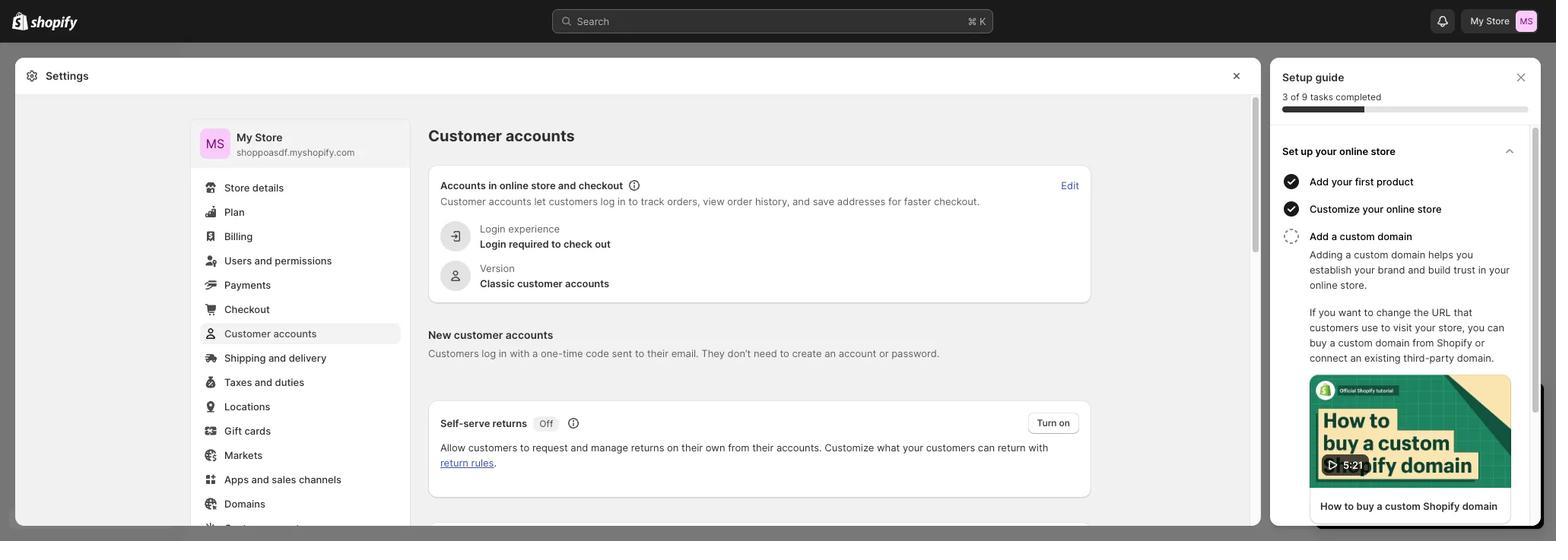 Task type: locate. For each thing, give the bounding box(es) containing it.
my right 'ms' button
[[237, 131, 252, 144]]

to inside to customize your online store and add bonus features
[[1441, 455, 1451, 467]]

domain down add a custom domain button
[[1391, 249, 1426, 261]]

your right pick
[[1420, 498, 1440, 509]]

1 horizontal spatial store
[[255, 131, 283, 144]]

and right 'taxes'
[[255, 377, 272, 389]]

1 vertical spatial can
[[978, 442, 995, 454]]

0 vertical spatial my
[[1471, 15, 1484, 27]]

domain down features at the right
[[1463, 501, 1498, 513]]

0 horizontal spatial buy
[[1310, 337, 1327, 349]]

0 vertical spatial add
[[1310, 176, 1329, 188]]

$50
[[1343, 455, 1362, 467]]

can
[[1488, 322, 1505, 334], [978, 442, 995, 454]]

get:
[[1452, 424, 1470, 437]]

shopify image
[[12, 12, 28, 30], [31, 16, 78, 31]]

customer down required
[[517, 278, 563, 290]]

store up plan
[[224, 182, 250, 194]]

or inside new customer accounts customers log in with a one-time code sent to their email. they don't need to create an account or password.
[[879, 348, 889, 360]]

first up customize your online store
[[1355, 176, 1374, 188]]

1 horizontal spatial my
[[1471, 15, 1484, 27]]

shipping
[[224, 352, 266, 364]]

1 vertical spatial on
[[667, 442, 679, 454]]

pick your plan
[[1400, 498, 1461, 509]]

1 horizontal spatial an
[[1351, 352, 1362, 364]]

accounts inside new customer accounts customers log in with a one-time code sent to their email. they don't need to create an account or password.
[[506, 329, 553, 342]]

customer accounts inside shop settings menu "element"
[[224, 328, 317, 340]]

customize inside 'allow customers to request and manage returns on their own from their accounts. customize what your customers can return with return rules .'
[[825, 442, 874, 454]]

a left pick
[[1377, 501, 1383, 513]]

your right what
[[903, 442, 924, 454]]

for up credit
[[1411, 440, 1424, 452]]

months
[[1374, 440, 1409, 452]]

2 days left in your trial button
[[1316, 383, 1544, 415]]

accounts
[[440, 180, 486, 192]]

set
[[1283, 145, 1299, 157]]

0 horizontal spatial can
[[978, 442, 995, 454]]

customer accounts up shipping and delivery
[[224, 328, 317, 340]]

checkout.
[[934, 196, 980, 208]]

on
[[1059, 418, 1070, 429], [667, 442, 679, 454]]

1 vertical spatial buy
[[1357, 501, 1375, 513]]

⌘ k
[[968, 15, 986, 27]]

customers down checkout
[[549, 196, 598, 208]]

and up duties
[[268, 352, 286, 364]]

online down $50
[[1343, 470, 1371, 482]]

your up features at the right
[[1504, 455, 1525, 467]]

store down 'months'
[[1385, 455, 1409, 467]]

buy
[[1310, 337, 1327, 349], [1357, 501, 1375, 513]]

with inside new customer accounts customers log in with a one-time code sent to their email. they don't need to create an account or password.
[[510, 348, 530, 360]]

0 horizontal spatial with
[[510, 348, 530, 360]]

0 horizontal spatial store
[[224, 182, 250, 194]]

customize left what
[[825, 442, 874, 454]]

product
[[1377, 176, 1414, 188]]

add for add a custom domain
[[1310, 230, 1329, 243]]

my left my store icon
[[1471, 15, 1484, 27]]

track
[[641, 196, 665, 208]]

or inside if you want to change the url that customers use to visit your store, you can buy a custom domain from shopify or connect an existing third-party domain.
[[1476, 337, 1485, 349]]

1 vertical spatial customer
[[454, 329, 503, 342]]

$50 app store credit link
[[1343, 455, 1439, 467]]

domain inside button
[[1378, 230, 1413, 243]]

details
[[252, 182, 284, 194]]

your down set up your online store
[[1332, 176, 1353, 188]]

delivery
[[289, 352, 327, 364]]

guide
[[1316, 71, 1345, 84]]

and right users
[[255, 255, 272, 267]]

3 up "app"
[[1365, 440, 1371, 452]]

customer events link
[[200, 518, 401, 539]]

0 vertical spatial shopify
[[1437, 337, 1473, 349]]

customer up accounts
[[428, 127, 502, 145]]

1 vertical spatial returns
[[631, 442, 664, 454]]

the
[[1414, 307, 1429, 319]]

how to buy a custom shopify domain
[[1321, 501, 1498, 513]]

first inside button
[[1355, 176, 1374, 188]]

0 vertical spatial log
[[601, 196, 615, 208]]

taxes and duties link
[[200, 372, 401, 393]]

to inside 'allow customers to request and manage returns on their own from their accounts. customize what your customers can return with return rules .'
[[520, 442, 530, 454]]

don't
[[728, 348, 751, 360]]

1 vertical spatial store
[[255, 131, 283, 144]]

locations
[[224, 401, 271, 413]]

log inside new customer accounts customers log in with a one-time code sent to their email. they don't need to create an account or password.
[[482, 348, 496, 360]]

online inside to customize your online store and add bonus features
[[1343, 470, 1371, 482]]

first inside 2 days left in your trial element
[[1343, 440, 1362, 452]]

1 horizontal spatial 3
[[1365, 440, 1371, 452]]

your down the
[[1415, 322, 1436, 334]]

shopify inside if you want to change the url that customers use to visit your store, you can buy a custom domain from shopify or connect an existing third-party domain.
[[1437, 337, 1473, 349]]

you up "trust" at right
[[1457, 249, 1473, 261]]

my inside my store shoppoasdf.myshopify.com
[[237, 131, 252, 144]]

0 horizontal spatial for
[[889, 196, 901, 208]]

add a custom domain
[[1310, 230, 1413, 243]]

your up "get:"
[[1428, 397, 1459, 415]]

to left request
[[520, 442, 530, 454]]

days
[[1345, 397, 1379, 415]]

buy right how
[[1357, 501, 1375, 513]]

1 horizontal spatial or
[[1476, 337, 1485, 349]]

1 horizontal spatial with
[[1029, 442, 1049, 454]]

and left checkout
[[558, 180, 576, 192]]

from up third-
[[1413, 337, 1434, 349]]

add your first product button
[[1310, 168, 1524, 196]]

online down establish
[[1310, 279, 1338, 291]]

returns right manage
[[631, 442, 664, 454]]

and right request
[[571, 442, 588, 454]]

customer inside new customer accounts customers log in with a one-time code sent to their email. they don't need to create an account or password.
[[454, 329, 503, 342]]

rules
[[471, 457, 494, 469]]

1 horizontal spatial customize
[[1310, 203, 1360, 215]]

1 horizontal spatial from
[[1413, 337, 1434, 349]]

1 vertical spatial log
[[482, 348, 496, 360]]

your inside set up your online store button
[[1316, 145, 1337, 157]]

custom
[[1340, 230, 1375, 243], [1354, 249, 1389, 261], [1338, 337, 1373, 349], [1385, 501, 1421, 513]]

or for accounts
[[879, 348, 889, 360]]

your up the store.
[[1355, 264, 1375, 276]]

checkout link
[[200, 299, 401, 320]]

log down checkout
[[601, 196, 615, 208]]

custom inside adding a custom domain helps you establish your brand and build trust in your online store.
[[1354, 249, 1389, 261]]

1 vertical spatial return
[[440, 457, 469, 469]]

taxes and duties
[[224, 377, 304, 389]]

trial
[[1464, 397, 1491, 415]]

store inside my store shoppoasdf.myshopify.com
[[255, 131, 283, 144]]

3 inside setup guide dialog
[[1283, 91, 1288, 103]]

1 vertical spatial with
[[1029, 442, 1049, 454]]

1 horizontal spatial customer accounts
[[428, 127, 575, 145]]

customize up add a custom domain
[[1310, 203, 1360, 215]]

a up the connect
[[1330, 337, 1336, 349]]

online
[[1340, 145, 1369, 157], [500, 180, 529, 192], [1387, 203, 1415, 215], [1310, 279, 1338, 291], [1343, 470, 1371, 482]]

switch to a paid plan and get:
[[1331, 424, 1470, 437]]

0 vertical spatial with
[[510, 348, 530, 360]]

1 horizontal spatial customer
[[517, 278, 563, 290]]

log right customers
[[482, 348, 496, 360]]

want
[[1339, 307, 1362, 319]]

⌘
[[968, 15, 977, 27]]

a inside new customer accounts customers log in with a one-time code sent to their email. they don't need to create an account or password.
[[532, 348, 538, 360]]

add a custom domain element
[[1280, 247, 1524, 542]]

0 vertical spatial from
[[1413, 337, 1434, 349]]

returns right serve
[[493, 418, 527, 430]]

1 horizontal spatial their
[[682, 442, 703, 454]]

1 vertical spatial for
[[1411, 440, 1424, 452]]

0 horizontal spatial from
[[728, 442, 750, 454]]

first up $50
[[1343, 440, 1362, 452]]

an inside if you want to change the url that customers use to visit your store, you can buy a custom domain from shopify or connect an existing third-party domain.
[[1351, 352, 1362, 364]]

1 vertical spatial shopify
[[1423, 501, 1460, 513]]

with down turn
[[1029, 442, 1049, 454]]

from right own at the left
[[728, 442, 750, 454]]

account
[[839, 348, 877, 360]]

store up add a custom domain button
[[1418, 203, 1442, 215]]

accounts down check
[[565, 278, 609, 290]]

0 horizontal spatial or
[[879, 348, 889, 360]]

store
[[1487, 15, 1510, 27], [255, 131, 283, 144], [224, 182, 250, 194]]

returns
[[493, 418, 527, 430], [631, 442, 664, 454]]

in inside adding a custom domain helps you establish your brand and build trust in your online store.
[[1479, 264, 1487, 276]]

0 vertical spatial 3
[[1283, 91, 1288, 103]]

1 horizontal spatial on
[[1059, 418, 1070, 429]]

settings
[[46, 69, 89, 82]]

add down up
[[1310, 176, 1329, 188]]

store inside to customize your online store and add bonus features
[[1374, 470, 1398, 482]]

2 days left in your trial
[[1331, 397, 1491, 415]]

domain up existing
[[1376, 337, 1410, 349]]

addresses
[[837, 196, 886, 208]]

apps and sales channels
[[224, 474, 342, 486]]

on right turn
[[1059, 418, 1070, 429]]

from inside if you want to change the url that customers use to visit your store, you can buy a custom domain from shopify or connect an existing third-party domain.
[[1413, 337, 1434, 349]]

request
[[532, 442, 568, 454]]

new
[[428, 329, 451, 342]]

pick
[[1400, 498, 1418, 509]]

features
[[1473, 470, 1512, 482]]

1 horizontal spatial log
[[601, 196, 615, 208]]

online up the add your first product
[[1340, 145, 1369, 157]]

or right account
[[879, 348, 889, 360]]

custom inside if you want to change the url that customers use to visit your store, you can buy a custom domain from shopify or connect an existing third-party domain.
[[1338, 337, 1373, 349]]

domain down customize your online store
[[1378, 230, 1413, 243]]

0 horizontal spatial on
[[667, 442, 679, 454]]

or for want
[[1476, 337, 1485, 349]]

2 vertical spatial store
[[224, 182, 250, 194]]

establish
[[1310, 264, 1352, 276]]

0 horizontal spatial log
[[482, 348, 496, 360]]

0 horizontal spatial customer accounts
[[224, 328, 317, 340]]

store up shoppoasdf.myshopify.com on the top left of the page
[[255, 131, 283, 144]]

0 vertical spatial login
[[480, 223, 506, 235]]

mark add a custom domain as done image
[[1283, 227, 1301, 246]]

search
[[577, 15, 610, 27]]

an inside new customer accounts customers log in with a one-time code sent to their email. they don't need to create an account or password.
[[825, 348, 836, 360]]

plan up first 3 months for $1/month
[[1409, 424, 1429, 437]]

with left one-
[[510, 348, 530, 360]]

users and permissions
[[224, 255, 332, 267]]

0 vertical spatial store
[[1487, 15, 1510, 27]]

0 horizontal spatial an
[[825, 348, 836, 360]]

visit
[[1393, 322, 1412, 334]]

markets
[[224, 450, 263, 462]]

helps
[[1429, 249, 1454, 261]]

1 login from the top
[[480, 223, 506, 235]]

store left my store icon
[[1487, 15, 1510, 27]]

for
[[889, 196, 901, 208], [1411, 440, 1424, 452]]

in left one-
[[499, 348, 507, 360]]

1 vertical spatial customize
[[825, 442, 874, 454]]

1 vertical spatial you
[[1319, 307, 1336, 319]]

you right if
[[1319, 307, 1336, 319]]

with inside 'allow customers to request and manage returns on their own from their accounts. customize what your customers can return with return rules .'
[[1029, 442, 1049, 454]]

shipping and delivery link
[[200, 348, 401, 369]]

their left accounts.
[[752, 442, 774, 454]]

and left add on the right
[[1401, 470, 1418, 482]]

self-serve returns
[[440, 418, 527, 430]]

my for my store shoppoasdf.myshopify.com
[[237, 131, 252, 144]]

0 vertical spatial buy
[[1310, 337, 1327, 349]]

classic
[[480, 278, 515, 290]]

channels
[[299, 474, 342, 486]]

paid
[[1386, 424, 1406, 437]]

0 vertical spatial you
[[1457, 249, 1473, 261]]

and left build
[[1408, 264, 1426, 276]]

party
[[1430, 352, 1455, 364]]

1 vertical spatial customer accounts
[[224, 328, 317, 340]]

1 vertical spatial add
[[1310, 230, 1329, 243]]

edit button
[[1052, 175, 1089, 196]]

3 inside 2 days left in your trial element
[[1365, 440, 1371, 452]]

1 horizontal spatial return
[[998, 442, 1026, 454]]

log
[[601, 196, 615, 208], [482, 348, 496, 360]]

2
[[1331, 397, 1340, 415]]

0 vertical spatial customer accounts
[[428, 127, 575, 145]]

1 horizontal spatial returns
[[631, 442, 664, 454]]

in inside dropdown button
[[1411, 397, 1423, 415]]

1 vertical spatial my
[[237, 131, 252, 144]]

accounts up shipping and delivery link
[[273, 328, 317, 340]]

domain inside if you want to change the url that customers use to visit your store, you can buy a custom domain from shopify or connect an existing third-party domain.
[[1376, 337, 1410, 349]]

0 vertical spatial for
[[889, 196, 901, 208]]

0 horizontal spatial plan
[[1409, 424, 1429, 437]]

0 horizontal spatial 3
[[1283, 91, 1288, 103]]

a up 'adding'
[[1332, 230, 1337, 243]]

your
[[1316, 145, 1337, 157], [1332, 176, 1353, 188], [1363, 203, 1384, 215], [1355, 264, 1375, 276], [1489, 264, 1510, 276], [1415, 322, 1436, 334], [1428, 397, 1459, 415], [903, 442, 924, 454], [1504, 455, 1525, 467], [1420, 498, 1440, 509]]

store up product
[[1371, 145, 1396, 157]]

0 horizontal spatial shopify image
[[12, 12, 28, 30]]

create
[[792, 348, 822, 360]]

a left one-
[[532, 348, 538, 360]]

customize your online store button
[[1310, 196, 1524, 223]]

add up 'adding'
[[1310, 230, 1329, 243]]

0 vertical spatial can
[[1488, 322, 1505, 334]]

can inside 'allow customers to request and manage returns on their own from their accounts. customize what your customers can return with return rules .'
[[978, 442, 995, 454]]

3 left of
[[1283, 91, 1288, 103]]

0 horizontal spatial return
[[440, 457, 469, 469]]

duties
[[275, 377, 304, 389]]

customer accounts up the accounts in online store and checkout
[[428, 127, 575, 145]]

store inside the settings dialog
[[531, 180, 556, 192]]

to inside login experience login required to check out
[[551, 238, 561, 250]]

1 horizontal spatial for
[[1411, 440, 1424, 452]]

on left own at the left
[[667, 442, 679, 454]]

returns inside 'allow customers to request and manage returns on their own from their accounts. customize what your customers can return with return rules .'
[[631, 442, 664, 454]]

0 horizontal spatial customize
[[825, 442, 874, 454]]

your right up
[[1316, 145, 1337, 157]]

1 vertical spatial login
[[480, 238, 506, 250]]

to down "$1/month"
[[1441, 455, 1451, 467]]

1 horizontal spatial buy
[[1357, 501, 1375, 513]]

0 vertical spatial returns
[[493, 418, 527, 430]]

my store
[[1471, 15, 1510, 27]]

0 vertical spatial on
[[1059, 418, 1070, 429]]

an left existing
[[1351, 352, 1362, 364]]

in right "left"
[[1411, 397, 1423, 415]]

their left own at the left
[[682, 442, 703, 454]]

customer accounts
[[428, 127, 575, 145], [224, 328, 317, 340]]

1 add from the top
[[1310, 176, 1329, 188]]

2 add from the top
[[1310, 230, 1329, 243]]

change
[[1377, 307, 1411, 319]]

online up 'experience'
[[500, 180, 529, 192]]

their
[[647, 348, 669, 360], [682, 442, 703, 454], [752, 442, 774, 454]]

what
[[877, 442, 900, 454]]

1 horizontal spatial can
[[1488, 322, 1505, 334]]

1 horizontal spatial plan
[[1442, 498, 1461, 509]]

users
[[224, 255, 252, 267]]

billing
[[224, 230, 253, 243]]

domain inside adding a custom domain helps you establish your brand and build trust in your online store.
[[1391, 249, 1426, 261]]

accounts up the accounts in online store and checkout
[[506, 127, 575, 145]]

1 vertical spatial first
[[1343, 440, 1362, 452]]

history,
[[755, 196, 790, 208]]

customer down accounts
[[440, 196, 486, 208]]

shopify down store,
[[1437, 337, 1473, 349]]

2 login from the top
[[480, 238, 506, 250]]

0 horizontal spatial my
[[237, 131, 252, 144]]

their left email.
[[647, 348, 669, 360]]

you down that
[[1468, 322, 1485, 334]]

credit
[[1412, 455, 1439, 467]]

an right create
[[825, 348, 836, 360]]

0 vertical spatial customize
[[1310, 203, 1360, 215]]

a right 'adding'
[[1346, 249, 1351, 261]]

1 vertical spatial 3
[[1365, 440, 1371, 452]]

my store image
[[1516, 11, 1537, 32]]

2 horizontal spatial store
[[1487, 15, 1510, 27]]

use
[[1362, 322, 1379, 334]]

or up domain.
[[1476, 337, 1485, 349]]

0 horizontal spatial their
[[647, 348, 669, 360]]

0 vertical spatial customer
[[517, 278, 563, 290]]

taxes
[[224, 377, 252, 389]]

customers down want
[[1310, 322, 1359, 334]]

store down $50 app store credit
[[1374, 470, 1398, 482]]

1 vertical spatial from
[[728, 442, 750, 454]]

0 vertical spatial first
[[1355, 176, 1374, 188]]

a inside if you want to change the url that customers use to visit your store, you can buy a custom domain from shopify or connect an existing third-party domain.
[[1330, 337, 1336, 349]]

online inside adding a custom domain helps you establish your brand and build trust in your online store.
[[1310, 279, 1338, 291]]

store details link
[[200, 177, 401, 199]]

0 horizontal spatial customer
[[454, 329, 503, 342]]

checkout
[[224, 304, 270, 316]]

to left check
[[551, 238, 561, 250]]



Task type: vqa. For each thing, say whether or not it's contained in the screenshot.
Point of Sale "BUTTON"
no



Task type: describe. For each thing, give the bounding box(es) containing it.
of
[[1291, 91, 1300, 103]]

to right need
[[780, 348, 790, 360]]

domain.
[[1457, 352, 1494, 364]]

let
[[534, 196, 546, 208]]

to customize your online store and add bonus features
[[1343, 455, 1525, 482]]

users and permissions link
[[200, 250, 401, 272]]

on inside button
[[1059, 418, 1070, 429]]

turn on
[[1037, 418, 1070, 429]]

log for let
[[601, 196, 615, 208]]

online inside the settings dialog
[[500, 180, 529, 192]]

customer inside version classic customer accounts
[[517, 278, 563, 290]]

customers inside if you want to change the url that customers use to visit your store, you can buy a custom domain from shopify or connect an existing third-party domain.
[[1310, 322, 1359, 334]]

sent
[[612, 348, 632, 360]]

plan link
[[200, 202, 401, 223]]

$50 app store credit
[[1343, 455, 1439, 467]]

shipping and delivery
[[224, 352, 327, 364]]

manage
[[591, 442, 628, 454]]

3 of 9 tasks completed
[[1283, 91, 1382, 103]]

store for my store
[[1487, 15, 1510, 27]]

your inside customize your online store button
[[1363, 203, 1384, 215]]

they
[[702, 348, 725, 360]]

on inside 'allow customers to request and manage returns on their own from their accounts. customize what your customers can return with return rules .'
[[667, 442, 679, 454]]

plan
[[224, 206, 245, 218]]

5:21
[[1343, 460, 1363, 472]]

switch
[[1331, 424, 1363, 437]]

version
[[480, 262, 515, 275]]

return rules link
[[440, 457, 494, 469]]

domains
[[224, 498, 266, 510]]

customize inside button
[[1310, 203, 1360, 215]]

need
[[754, 348, 777, 360]]

5:21 button
[[1310, 375, 1512, 488]]

add a custom domain button
[[1310, 223, 1524, 247]]

my store image
[[200, 129, 230, 159]]

you inside adding a custom domain helps you establish your brand and build trust in your online store.
[[1457, 249, 1473, 261]]

customers right what
[[926, 442, 975, 454]]

time
[[563, 348, 583, 360]]

and inside to customize your online store and add bonus features
[[1401, 470, 1418, 482]]

1 horizontal spatial shopify image
[[31, 16, 78, 31]]

and up "$1/month"
[[1432, 424, 1449, 437]]

your inside 2 days left in your trial dropdown button
[[1428, 397, 1459, 415]]

one-
[[541, 348, 563, 360]]

bonus
[[1442, 470, 1470, 482]]

to right sent
[[635, 348, 645, 360]]

2 days left in your trial element
[[1316, 423, 1544, 529]]

locations link
[[200, 396, 401, 418]]

turn on button
[[1028, 413, 1079, 434]]

accounts inside version classic customer accounts
[[565, 278, 609, 290]]

custom inside button
[[1340, 230, 1375, 243]]

to right use
[[1381, 322, 1391, 334]]

login experience login required to check out
[[480, 223, 611, 250]]

edit
[[1061, 180, 1079, 192]]

store.
[[1341, 279, 1367, 291]]

in down checkout
[[618, 196, 626, 208]]

0 vertical spatial plan
[[1409, 424, 1429, 437]]

adding a custom domain helps you establish your brand and build trust in your online store.
[[1310, 249, 1510, 291]]

log for accounts
[[482, 348, 496, 360]]

payments link
[[200, 275, 401, 296]]

customer down "domains"
[[224, 523, 271, 535]]

buy inside if you want to change the url that customers use to visit your store, you can buy a custom domain from shopify or connect an existing third-party domain.
[[1310, 337, 1327, 349]]

in inside new customer accounts customers log in with a one-time code sent to their email. they don't need to create an account or password.
[[499, 348, 507, 360]]

orders,
[[667, 196, 700, 208]]

to left track
[[629, 196, 638, 208]]

customize your online store
[[1310, 203, 1442, 215]]

accounts inside shop settings menu "element"
[[273, 328, 317, 340]]

add for add your first product
[[1310, 176, 1329, 188]]

your inside if you want to change the url that customers use to visit your store, you can buy a custom domain from shopify or connect an existing third-party domain.
[[1415, 322, 1436, 334]]

sales
[[272, 474, 296, 486]]

how
[[1321, 501, 1342, 513]]

shoppoasdf.myshopify.com
[[237, 147, 355, 158]]

customer accounts let customers log in to track orders, view order history, and save addresses for faster checkout.
[[440, 196, 980, 208]]

for inside 2 days left in your trial element
[[1411, 440, 1424, 452]]

app
[[1365, 455, 1382, 467]]

gift cards link
[[200, 421, 401, 442]]

in right accounts
[[488, 180, 497, 192]]

turn
[[1037, 418, 1057, 429]]

up
[[1301, 145, 1313, 157]]

9
[[1302, 91, 1308, 103]]

to right how
[[1345, 501, 1354, 513]]

experience
[[508, 223, 560, 235]]

view
[[703, 196, 725, 208]]

store,
[[1439, 322, 1465, 334]]

2 vertical spatial you
[[1468, 322, 1485, 334]]

off
[[540, 418, 553, 429]]

brand
[[1378, 264, 1405, 276]]

setup guide dialog
[[1270, 58, 1541, 542]]

can inside if you want to change the url that customers use to visit your store, you can buy a custom domain from shopify or connect an existing third-party domain.
[[1488, 322, 1505, 334]]

and right apps
[[251, 474, 269, 486]]

to up use
[[1364, 307, 1374, 319]]

1 vertical spatial plan
[[1442, 498, 1461, 509]]

online down product
[[1387, 203, 1415, 215]]

customers up .
[[468, 442, 517, 454]]

a inside button
[[1332, 230, 1337, 243]]

pick your plan link
[[1331, 493, 1529, 514]]

settings dialog
[[15, 58, 1261, 542]]

adding
[[1310, 249, 1343, 261]]

accounts down the accounts in online store and checkout
[[489, 196, 532, 208]]

allow
[[440, 442, 466, 454]]

your inside add your first product button
[[1332, 176, 1353, 188]]

shop settings menu element
[[191, 119, 410, 542]]

your right "trust" at right
[[1489, 264, 1510, 276]]

k
[[980, 15, 986, 27]]

customer down checkout
[[224, 328, 271, 340]]

my store shoppoasdf.myshopify.com
[[237, 131, 355, 158]]

email.
[[671, 348, 699, 360]]

my for my store
[[1471, 15, 1484, 27]]

and inside adding a custom domain helps you establish your brand and build trust in your online store.
[[1408, 264, 1426, 276]]

0 vertical spatial return
[[998, 442, 1026, 454]]

add your first product
[[1310, 176, 1414, 188]]

your inside 'allow customers to request and manage returns on their own from their accounts. customize what your customers can return with return rules .'
[[903, 442, 924, 454]]

setup
[[1283, 71, 1313, 84]]

your inside to customize your online store and add bonus features
[[1504, 455, 1525, 467]]

a left paid
[[1378, 424, 1383, 437]]

from inside 'allow customers to request and manage returns on their own from their accounts. customize what your customers can return with return rules .'
[[728, 442, 750, 454]]

code
[[586, 348, 609, 360]]

existing
[[1365, 352, 1401, 364]]

0 horizontal spatial returns
[[493, 418, 527, 430]]

customer events
[[224, 523, 305, 535]]

self-
[[440, 418, 463, 430]]

customers
[[428, 348, 479, 360]]

your inside pick your plan link
[[1420, 498, 1440, 509]]

completed
[[1336, 91, 1382, 103]]

password.
[[892, 348, 940, 360]]

own
[[706, 442, 725, 454]]

a inside adding a custom domain helps you establish your brand and build trust in your online store.
[[1346, 249, 1351, 261]]

and left save
[[793, 196, 810, 208]]

$1/month
[[1427, 440, 1471, 452]]

for inside the settings dialog
[[889, 196, 901, 208]]

2 horizontal spatial their
[[752, 442, 774, 454]]

tasks
[[1311, 91, 1333, 103]]

events
[[273, 523, 305, 535]]

and inside 'allow customers to request and manage returns on their own from their accounts. customize what your customers can return with return rules .'
[[571, 442, 588, 454]]

markets link
[[200, 445, 401, 466]]

allow customers to request and manage returns on their own from their accounts. customize what your customers can return with return rules .
[[440, 442, 1049, 469]]

cards
[[245, 425, 271, 437]]

store for my store shoppoasdf.myshopify.com
[[255, 131, 283, 144]]

check
[[564, 238, 593, 250]]

to right switch
[[1366, 424, 1375, 437]]

their inside new customer accounts customers log in with a one-time code sent to their email. they don't need to create an account or password.
[[647, 348, 669, 360]]

payments
[[224, 279, 271, 291]]



